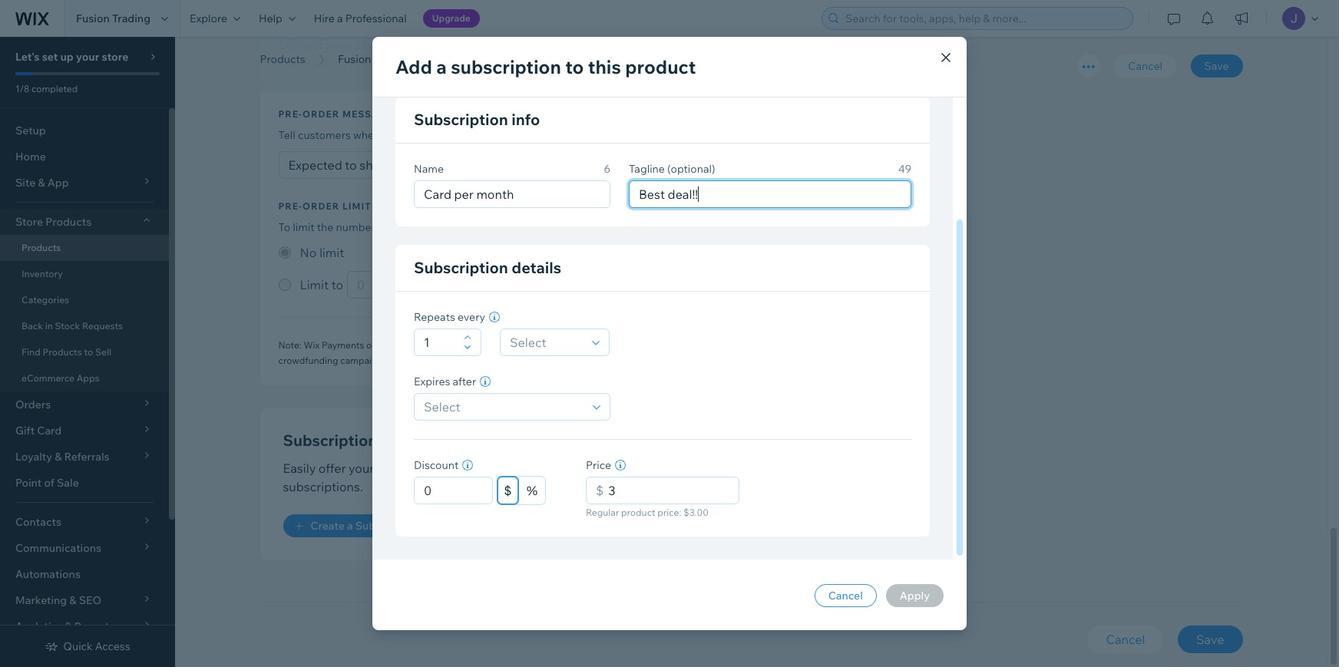 Task type: vqa. For each thing, say whether or not it's contained in the screenshot.
sell at the left of page
yes



Task type: describe. For each thing, give the bounding box(es) containing it.
pre- inside "note: wix payments only supports pre-orders when the products are delivered within 12 months of the purchase date, and are not part of a crowdfunding campaign."
[[427, 340, 445, 351]]

tracking
[[561, 221, 602, 235]]

1 vertical spatial learn
[[726, 221, 754, 235]]

learn how link
[[726, 221, 778, 235]]

when inside "note: wix payments only supports pre-orders when the products are delivered within 12 months of the purchase date, and are not part of a crowdfunding campaign."
[[475, 340, 498, 351]]

fusion for fusion trading
[[76, 12, 110, 25]]

completed
[[32, 83, 78, 94]]

products up inventory
[[22, 242, 61, 253]]

or for shipped
[[523, 129, 534, 142]]

automations link
[[0, 561, 169, 587]]

create a subscription
[[311, 519, 420, 533]]

0 vertical spatial limit
[[342, 201, 371, 212]]

a for subscription
[[347, 519, 353, 533]]

subscription for subscription details
[[414, 258, 508, 277]]

your inside the sidebar element
[[76, 50, 99, 64]]

before
[[459, 37, 497, 53]]

products inside subscriptions form
[[260, 52, 305, 66]]

offer
[[319, 461, 346, 476]]

professional
[[345, 12, 407, 25]]

1/8 completed
[[15, 83, 78, 94]]

1 vertical spatial pre-
[[483, 221, 503, 235]]

items
[[390, 221, 418, 235]]

repeats
[[414, 310, 455, 324]]

store
[[102, 50, 129, 64]]

products link inside the sidebar element
[[0, 235, 169, 261]]

purchase
[[716, 340, 756, 351]]

quick access button
[[45, 640, 130, 654]]

of inside the sidebar element
[[44, 476, 54, 490]]

order for to limit the number of items available for pre-order, start tracking this product's inventory.
[[303, 201, 340, 212]]

and
[[782, 340, 798, 351]]

create
[[311, 519, 345, 533]]

tagline (optional)
[[629, 162, 715, 176]]

set
[[42, 50, 58, 64]]

help
[[259, 12, 282, 25]]

out
[[637, 37, 656, 53]]

info
[[512, 110, 540, 129]]

crowdfunding
[[278, 355, 338, 367]]

home
[[15, 150, 46, 164]]

tell customers when this product will be shipped or delivered.
[[278, 129, 585, 142]]

only
[[366, 340, 385, 351]]

learn about pre-order link
[[278, 54, 404, 73]]

part
[[832, 340, 850, 351]]

products link inside subscriptions form
[[252, 51, 313, 67]]

product left will
[[404, 129, 443, 142]]

products inside 'dropdown button'
[[45, 215, 92, 229]]

will
[[446, 129, 462, 142]]

sell
[[95, 346, 111, 358]]

of inside let customers buy this product before it's released or when it's out of stock. learn about pre-order
[[659, 37, 670, 53]]

within
[[615, 340, 641, 351]]

let's set up your store
[[15, 50, 129, 64]]

0 vertical spatial select field
[[505, 329, 587, 356]]

quick
[[63, 640, 93, 654]]

subscriptions form
[[175, 0, 1339, 667]]

stock
[[55, 320, 80, 332]]

subscription info
[[414, 110, 540, 129]]

up
[[60, 50, 74, 64]]

to limit the number of items available for pre-order, start tracking this product's inventory. learn how
[[278, 221, 778, 235]]

Tell customers when this product will be shipped or delivered. field
[[284, 152, 880, 179]]

subscription details
[[414, 258, 561, 277]]

Search for tools, apps, help & more... field
[[841, 8, 1128, 29]]

1 vertical spatial limit
[[293, 221, 315, 235]]

order for tell customers when this product will be shipped or delivered.
[[303, 109, 340, 120]]

1 0 number field from the left
[[419, 478, 488, 504]]

pre- for to limit the number of items available for pre-order, start tracking this product's inventory.
[[278, 201, 303, 212]]

a inside easily offer your products on a recurring basis with subscriptions.
[[449, 461, 456, 476]]

products up ecommerce apps
[[43, 346, 82, 358]]

orders
[[445, 340, 473, 351]]

toy
[[374, 52, 391, 66]]

product inside let customers buy this product before it's released or when it's out of stock. learn about pre-order
[[411, 37, 456, 53]]

(optional)
[[667, 162, 715, 176]]

2 are from the left
[[800, 340, 813, 351]]

subscriptions
[[283, 431, 385, 450]]

help button
[[250, 0, 305, 37]]

upgrade button
[[423, 9, 480, 28]]

% button
[[519, 477, 545, 505]]

add
[[395, 55, 432, 78]]

wix
[[304, 340, 320, 351]]

fusion trading
[[76, 12, 151, 25]]

to
[[278, 221, 290, 235]]

this inside let customers buy this product before it's released or when it's out of stock. learn about pre-order
[[387, 37, 408, 53]]

order,
[[503, 221, 533, 235]]

find
[[22, 346, 40, 358]]

ecommerce
[[22, 372, 75, 384]]

after
[[453, 375, 476, 389]]

be
[[465, 129, 478, 142]]

$ inside button
[[505, 484, 511, 498]]

price:
[[658, 507, 681, 518]]

ecommerce apps link
[[0, 366, 169, 392]]

let
[[278, 37, 297, 53]]

customers for when
[[298, 129, 351, 142]]

released
[[518, 37, 567, 53]]

categories
[[22, 294, 69, 306]]

subscription
[[451, 55, 561, 78]]

1 horizontal spatial the
[[500, 340, 514, 351]]

a for subscription
[[436, 55, 447, 78]]

$3.00
[[684, 507, 709, 518]]

regular
[[586, 507, 619, 518]]

automations
[[15, 568, 81, 581]]

product down out
[[625, 55, 696, 78]]

explore
[[190, 12, 227, 25]]

find products to sell link
[[0, 339, 169, 366]]

note:
[[278, 340, 302, 351]]

find products to sell
[[22, 346, 111, 358]]

easily offer your products on a recurring basis with subscriptions.
[[283, 461, 570, 495]]

2 horizontal spatial the
[[700, 340, 714, 351]]



Task type: locate. For each thing, give the bounding box(es) containing it.
product's
[[625, 221, 672, 235]]

a right add
[[436, 55, 447, 78]]

subscriptions.
[[283, 480, 363, 495]]

store
[[15, 215, 43, 229]]

or inside let customers buy this product before it's released or when it's out of stock. learn about pre-order
[[570, 37, 582, 53]]

to left the sell
[[84, 346, 93, 358]]

tagline
[[629, 162, 665, 176]]

when right orders
[[475, 340, 498, 351]]

of right part
[[852, 340, 860, 351]]

0 vertical spatial cancel
[[1128, 59, 1163, 73]]

of left items
[[378, 221, 388, 235]]

products link down help 'button'
[[252, 51, 313, 67]]

save for the top save button
[[1205, 59, 1229, 73]]

point of sale link
[[0, 470, 169, 496]]

the
[[317, 221, 334, 235], [500, 340, 514, 351], [700, 340, 714, 351]]

product
[[411, 37, 456, 53], [625, 55, 696, 78], [404, 129, 443, 142], [621, 507, 656, 518]]

$
[[596, 483, 604, 498], [505, 484, 511, 498]]

of left 'sale'
[[44, 476, 54, 490]]

0 vertical spatial customers
[[299, 37, 360, 53]]

1 it's from the left
[[499, 37, 515, 53]]

1 pre- from the top
[[278, 109, 303, 120]]

option group inside subscriptions form
[[278, 244, 885, 299]]

details
[[512, 258, 561, 277]]

customers for buy
[[299, 37, 360, 53]]

subscription for subscription info
[[414, 110, 508, 129]]

fusion left trading
[[76, 12, 110, 25]]

Select field
[[505, 329, 587, 356], [419, 394, 588, 420]]

message
[[342, 109, 393, 120]]

the down the pre-order limit
[[317, 221, 334, 235]]

0 vertical spatial when
[[585, 37, 616, 53]]

discount
[[414, 458, 459, 472]]

a right create
[[347, 519, 353, 533]]

when left out
[[585, 37, 616, 53]]

every
[[458, 310, 485, 324]]

limit up number
[[342, 201, 371, 212]]

hire a professional
[[314, 12, 407, 25]]

0 number field
[[419, 478, 488, 504], [604, 478, 734, 504]]

it's up "subscription" at top left
[[499, 37, 515, 53]]

0 vertical spatial pre-
[[278, 109, 303, 120]]

%
[[526, 484, 538, 498]]

0 horizontal spatial limit
[[293, 221, 315, 235]]

1 vertical spatial cancel button
[[815, 584, 877, 607]]

1 vertical spatial fusion
[[338, 52, 371, 66]]

0 vertical spatial order
[[373, 56, 404, 71]]

back in stock requests
[[22, 320, 123, 332]]

a right on
[[449, 461, 456, 476]]

payments
[[322, 340, 364, 351]]

inventory link
[[0, 261, 169, 287]]

2 vertical spatial cancel button
[[1088, 626, 1164, 654]]

1 horizontal spatial pre-
[[427, 340, 445, 351]]

$ left %
[[505, 484, 511, 498]]

1 vertical spatial subscription
[[414, 258, 508, 277]]

1 horizontal spatial your
[[349, 461, 374, 476]]

your right 'offer' at left
[[349, 461, 374, 476]]

1 horizontal spatial 0 number field
[[604, 478, 734, 504]]

recurring
[[458, 461, 511, 476]]

1 horizontal spatial learn
[[726, 221, 754, 235]]

limit right to
[[293, 221, 315, 235]]

1 are from the left
[[557, 340, 571, 351]]

shipped
[[480, 129, 521, 142]]

stock.
[[673, 37, 707, 53]]

0 vertical spatial fusion
[[76, 12, 110, 25]]

1 vertical spatial your
[[349, 461, 374, 476]]

upgrade
[[432, 12, 471, 24]]

products inside "note: wix payments only supports pre-orders when the products are delivered within 12 months of the purchase date, and are not part of a crowdfunding campaign."
[[516, 340, 555, 351]]

2 vertical spatial order
[[303, 201, 340, 212]]

order up number
[[303, 201, 340, 212]]

inventory.
[[675, 221, 723, 235]]

create a subscription button
[[283, 515, 434, 538]]

for
[[467, 221, 481, 235]]

pre- inside let customers buy this product before it's released or when it's out of stock. learn about pre-order
[[350, 56, 373, 71]]

0 horizontal spatial $
[[505, 484, 511, 498]]

0 horizontal spatial products
[[377, 461, 429, 476]]

select field down after
[[419, 394, 588, 420]]

1 vertical spatial save button
[[1178, 626, 1243, 654]]

when down message
[[353, 129, 380, 142]]

your inside easily offer your products on a recurring basis with subscriptions.
[[349, 461, 374, 476]]

basis
[[514, 461, 543, 476]]

products
[[260, 52, 305, 66], [45, 215, 92, 229], [22, 242, 61, 253], [43, 346, 82, 358]]

regular product price: $3.00
[[586, 507, 709, 518]]

1 horizontal spatial when
[[475, 340, 498, 351]]

0 number field down on
[[419, 478, 488, 504]]

inventory
[[22, 268, 63, 280]]

buy
[[363, 37, 384, 53]]

fusion inside subscriptions form
[[338, 52, 371, 66]]

apps
[[77, 372, 99, 384]]

1 vertical spatial to
[[84, 346, 93, 358]]

categories link
[[0, 287, 169, 313]]

1 horizontal spatial fusion
[[338, 52, 371, 66]]

1 vertical spatial cancel
[[828, 589, 863, 603]]

products left on
[[377, 461, 429, 476]]

1 horizontal spatial limit
[[342, 201, 371, 212]]

are left delivered
[[557, 340, 571, 351]]

the left purchase
[[700, 340, 714, 351]]

0 horizontal spatial it's
[[499, 37, 515, 53]]

fusion for fusion toy
[[338, 52, 371, 66]]

0 vertical spatial pre-
[[350, 56, 373, 71]]

delivered
[[573, 340, 613, 351]]

fusion toy
[[338, 52, 391, 66]]

pre- right for
[[483, 221, 503, 235]]

1 vertical spatial when
[[353, 129, 380, 142]]

0 vertical spatial or
[[570, 37, 582, 53]]

subscription inside button
[[355, 519, 420, 533]]

store products button
[[0, 209, 169, 235]]

0 horizontal spatial 0 number field
[[419, 478, 488, 504]]

fusion left 'toy'
[[338, 52, 371, 66]]

option group
[[278, 244, 885, 299]]

a inside "note: wix payments only supports pre-orders when the products are delivered within 12 months of the purchase date, and are not part of a crowdfunding campaign."
[[862, 340, 867, 351]]

select field down details
[[505, 329, 587, 356]]

0 vertical spatial products link
[[252, 51, 313, 67]]

1 vertical spatial select field
[[419, 394, 588, 420]]

None text field
[[419, 329, 459, 356]]

let customers buy this product before it's released or when it's out of stock. learn about pre-order
[[278, 37, 707, 71]]

0 vertical spatial your
[[76, 50, 99, 64]]

e.g., Coffee of the Month field
[[419, 181, 605, 207]]

cancel button
[[1115, 55, 1176, 78], [815, 584, 877, 607], [1088, 626, 1164, 654]]

1 horizontal spatial or
[[570, 37, 582, 53]]

0 horizontal spatial products link
[[0, 235, 169, 261]]

note: wix payments only supports pre-orders when the products are delivered within 12 months of the purchase date, and are not part of a crowdfunding campaign.
[[278, 340, 867, 367]]

products inside easily offer your products on a recurring basis with subscriptions.
[[377, 461, 429, 476]]

products left delivered
[[516, 340, 555, 351]]

0 horizontal spatial are
[[557, 340, 571, 351]]

1 horizontal spatial it's
[[618, 37, 634, 53]]

1 horizontal spatial products
[[516, 340, 555, 351]]

on
[[431, 461, 446, 476]]

order down buy
[[373, 56, 404, 71]]

of right out
[[659, 37, 670, 53]]

pre-
[[278, 109, 303, 120], [278, 201, 303, 212]]

of right months
[[689, 340, 698, 351]]

0 vertical spatial to
[[565, 55, 584, 78]]

1 vertical spatial order
[[303, 109, 340, 120]]

sidebar element
[[0, 37, 175, 667]]

$ up regular
[[596, 483, 604, 498]]

0 horizontal spatial learn
[[278, 56, 311, 71]]

or right shipped
[[523, 129, 534, 142]]

not
[[816, 340, 830, 351]]

2 vertical spatial when
[[475, 340, 498, 351]]

campaign.
[[340, 355, 385, 367]]

1 vertical spatial customers
[[298, 129, 351, 142]]

products right store
[[45, 215, 92, 229]]

order inside let customers buy this product before it's released or when it's out of stock. learn about pre-order
[[373, 56, 404, 71]]

are left not
[[800, 340, 813, 351]]

in
[[45, 320, 53, 332]]

customers up the about
[[299, 37, 360, 53]]

0 vertical spatial cancel button
[[1115, 55, 1176, 78]]

learn inside let customers buy this product before it's released or when it's out of stock. learn about pre-order
[[278, 56, 311, 71]]

1 horizontal spatial to
[[565, 55, 584, 78]]

your right the up on the left top of the page
[[76, 50, 99, 64]]

a inside button
[[347, 519, 353, 533]]

0 horizontal spatial pre-
[[350, 56, 373, 71]]

pre- down repeats
[[427, 340, 445, 351]]

learn down let
[[278, 56, 311, 71]]

2 vertical spatial cancel
[[1106, 632, 1145, 648]]

2 horizontal spatial pre-
[[483, 221, 503, 235]]

hire
[[314, 12, 335, 25]]

1 vertical spatial or
[[523, 129, 534, 142]]

repeats every
[[414, 310, 485, 324]]

0 vertical spatial learn
[[278, 56, 311, 71]]

or
[[570, 37, 582, 53], [523, 129, 534, 142]]

1 vertical spatial pre-
[[278, 201, 303, 212]]

1 vertical spatial products link
[[0, 235, 169, 261]]

2 0 number field from the left
[[604, 478, 734, 504]]

order left message
[[303, 109, 340, 120]]

save for the bottom save button
[[1197, 632, 1225, 648]]

1 horizontal spatial are
[[800, 340, 813, 351]]

product left price:
[[621, 507, 656, 518]]

pre- up the tell in the top left of the page
[[278, 109, 303, 120]]

0 vertical spatial save button
[[1191, 55, 1243, 78]]

ecommerce apps
[[22, 372, 99, 384]]

when inside let customers buy this product before it's released or when it's out of stock. learn about pre-order
[[585, 37, 616, 53]]

0 vertical spatial products
[[516, 340, 555, 351]]

0 vertical spatial save
[[1205, 59, 1229, 73]]

2 vertical spatial pre-
[[427, 340, 445, 351]]

point
[[15, 476, 42, 490]]

or right released
[[570, 37, 582, 53]]

2 vertical spatial subscription
[[355, 519, 420, 533]]

2 horizontal spatial when
[[585, 37, 616, 53]]

it's left out
[[618, 37, 634, 53]]

1 horizontal spatial products link
[[252, 51, 313, 67]]

product up add
[[411, 37, 456, 53]]

0 horizontal spatial the
[[317, 221, 334, 235]]

expires
[[414, 375, 450, 389]]

0 horizontal spatial fusion
[[76, 12, 110, 25]]

order
[[373, 56, 404, 71], [303, 109, 340, 120], [303, 201, 340, 212]]

how
[[757, 221, 778, 235]]

sale
[[57, 476, 79, 490]]

0 horizontal spatial when
[[353, 129, 380, 142]]

the right orders
[[500, 340, 514, 351]]

pre- for tell customers when this product will be shipped or delivered.
[[278, 109, 303, 120]]

months
[[655, 340, 687, 351]]

store products
[[15, 215, 92, 229]]

customers down pre-order message
[[298, 129, 351, 142]]

6
[[604, 162, 611, 176]]

1 vertical spatial save
[[1197, 632, 1225, 648]]

with
[[546, 461, 570, 476]]

0 horizontal spatial or
[[523, 129, 534, 142]]

quick access
[[63, 640, 130, 654]]

available
[[420, 221, 464, 235]]

a right part
[[862, 340, 867, 351]]

learn left how
[[726, 221, 754, 235]]

learn
[[278, 56, 311, 71], [726, 221, 754, 235]]

0 horizontal spatial your
[[76, 50, 99, 64]]

2 it's from the left
[[618, 37, 634, 53]]

e.g., Subscribe & save 15% field
[[634, 181, 906, 207]]

products down help 'button'
[[260, 52, 305, 66]]

2 pre- from the top
[[278, 201, 303, 212]]

customers inside let customers buy this product before it's released or when it's out of stock. learn about pre-order
[[299, 37, 360, 53]]

to down released
[[565, 55, 584, 78]]

49
[[898, 162, 912, 176]]

first time_stores_subsciptions and reccuring orders_calender and box copy image
[[716, 447, 881, 523]]

1 vertical spatial products
[[377, 461, 429, 476]]

limit
[[342, 201, 371, 212], [293, 221, 315, 235]]

0 horizontal spatial to
[[84, 346, 93, 358]]

$ button
[[498, 477, 518, 505]]

back in stock requests link
[[0, 313, 169, 339]]

a for professional
[[337, 12, 343, 25]]

pre- left 'toy'
[[350, 56, 373, 71]]

setup
[[15, 124, 46, 137]]

name
[[414, 162, 444, 176]]

of
[[659, 37, 670, 53], [378, 221, 388, 235], [689, 340, 698, 351], [852, 340, 860, 351], [44, 476, 54, 490]]

easily
[[283, 461, 316, 476]]

a right hire
[[337, 12, 343, 25]]

1 horizontal spatial $
[[596, 483, 604, 498]]

or for released
[[570, 37, 582, 53]]

products link down store products
[[0, 235, 169, 261]]

0 vertical spatial subscription
[[414, 110, 508, 129]]

pre- up to
[[278, 201, 303, 212]]

0 number field up price:
[[604, 478, 734, 504]]

to inside find products to sell link
[[84, 346, 93, 358]]



